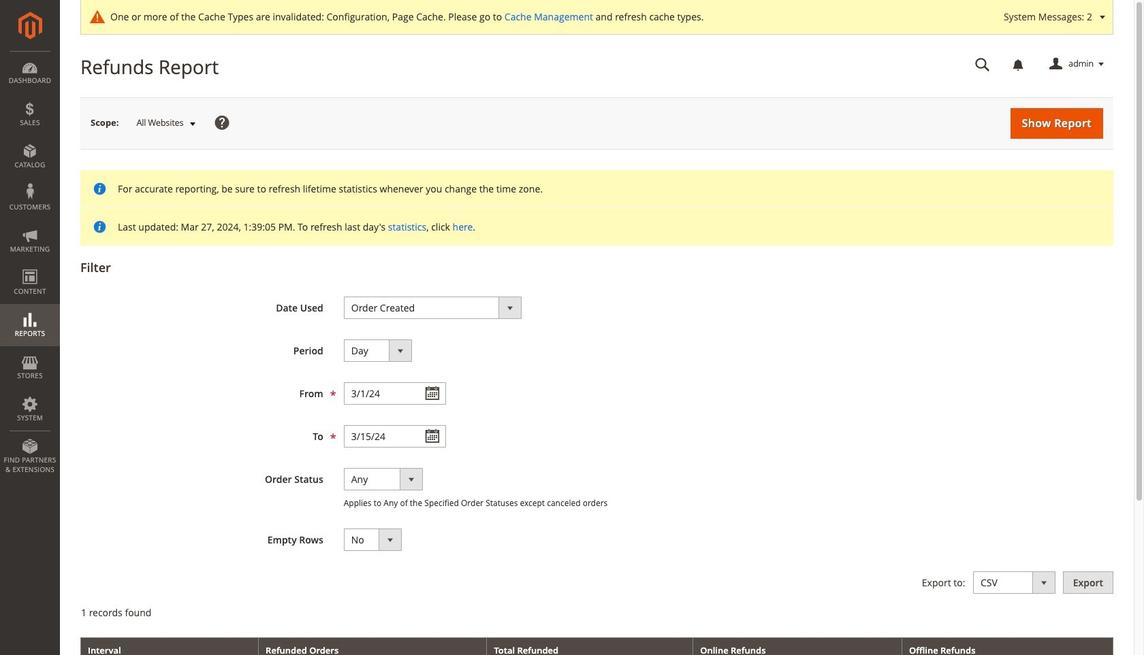 Task type: locate. For each thing, give the bounding box(es) containing it.
menu bar
[[0, 51, 60, 482]]

None text field
[[966, 52, 1000, 76]]

None text field
[[344, 383, 446, 405], [344, 426, 446, 448], [344, 383, 446, 405], [344, 426, 446, 448]]



Task type: describe. For each thing, give the bounding box(es) containing it.
magento admin panel image
[[18, 12, 42, 40]]



